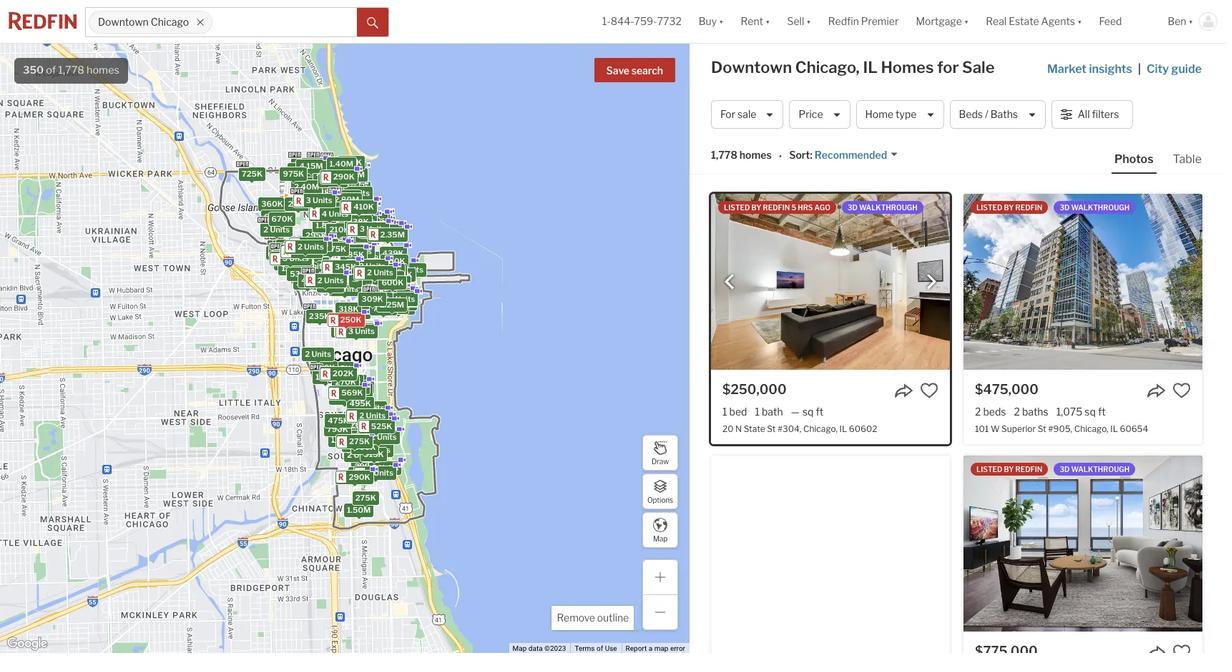 Task type: locate. For each thing, give the bounding box(es) containing it.
0 vertical spatial 775k
[[326, 160, 347, 170]]

325k up 3.70m in the left of the page
[[333, 210, 354, 220]]

map for map data ©2023
[[513, 645, 527, 653]]

260k
[[350, 420, 372, 430]]

sq up "20 n state st #304, chicago, il 60602"
[[803, 406, 814, 418]]

1 vertical spatial 1,778
[[711, 149, 738, 161]]

1 horizontal spatial st
[[1038, 424, 1047, 435]]

photos
[[1115, 152, 1154, 166]]

beds
[[983, 406, 1006, 418]]

for sale
[[721, 108, 757, 120]]

1 vertical spatial listed by redfin
[[977, 465, 1043, 474]]

1 horizontal spatial map
[[653, 534, 668, 543]]

outline
[[597, 612, 629, 624]]

485k
[[342, 250, 364, 260]]

1 favorite button checkbox from the top
[[1173, 381, 1191, 400]]

2.48m
[[342, 226, 367, 236]]

st for $250,000
[[767, 424, 776, 435]]

0 horizontal spatial 1
[[723, 406, 727, 418]]

1 vertical spatial 1.95m
[[335, 192, 358, 202]]

0 vertical spatial 375k
[[369, 294, 390, 304]]

map inside button
[[653, 534, 668, 543]]

235k left 318k
[[309, 311, 330, 321]]

1 vertical spatial 275k
[[349, 437, 370, 447]]

map
[[653, 534, 668, 543], [513, 645, 527, 653]]

0 vertical spatial 235k
[[309, 311, 330, 321]]

0 horizontal spatial —
[[352, 276, 359, 286]]

listed for photo of 101 w superior st #905, chicago, il 60654
[[977, 203, 1003, 212]]

0 vertical spatial listed by redfin
[[977, 203, 1043, 212]]

home type
[[865, 108, 917, 120]]

2 favorite button checkbox from the top
[[1173, 643, 1191, 653]]

1 vertical spatial 199k
[[316, 372, 336, 382]]

0 vertical spatial 345k
[[335, 262, 356, 272]]

1 1 from the left
[[723, 406, 727, 418]]

walkthrough down 60654 on the right bottom of page
[[1072, 465, 1130, 474]]

1.10m
[[338, 161, 361, 171]]

1,778 homes •
[[711, 149, 782, 162]]

2 1 from the left
[[755, 406, 760, 418]]

ft
[[816, 406, 824, 418], [1098, 406, 1106, 418]]

318k
[[339, 304, 359, 314]]

1 vertical spatial 5
[[332, 284, 337, 294]]

0 vertical spatial 325k
[[333, 210, 354, 220]]

favorite button checkbox
[[1173, 381, 1191, 400], [1173, 643, 1191, 653]]

▾ right mortgage
[[964, 15, 969, 27]]

listed by redfin for photo of 101 w superior st #905, chicago, il 60654
[[977, 203, 1043, 212]]

475k
[[325, 244, 346, 254], [328, 416, 349, 426]]

▾ right ben
[[1189, 15, 1194, 27]]

sell ▾
[[787, 15, 811, 27]]

chicago, down — sq ft
[[804, 424, 838, 435]]

listed for "photo of 65 e monroe st #4206, chicago, il 60603"
[[977, 465, 1003, 474]]

6 ▾ from the left
[[1189, 15, 1194, 27]]

1 for 1 bath
[[755, 406, 760, 418]]

baths
[[991, 108, 1018, 120]]

feed button
[[1091, 0, 1159, 43]]

bed
[[729, 406, 747, 418]]

275k down 299k
[[355, 493, 376, 503]]

il for $250,000
[[840, 424, 847, 435]]

mortgage ▾ button
[[916, 0, 969, 43]]

map down options
[[653, 534, 668, 543]]

1.95m
[[321, 175, 345, 185], [335, 192, 358, 202], [358, 230, 382, 240]]

2 listed by redfin from the top
[[977, 465, 1043, 474]]

439k
[[382, 248, 404, 258]]

rent ▾ button
[[732, 0, 779, 43]]

3
[[313, 159, 318, 169], [320, 173, 325, 183], [334, 185, 339, 195], [306, 195, 311, 205], [359, 215, 364, 225], [361, 221, 367, 231], [360, 224, 365, 234], [357, 231, 362, 241], [302, 239, 307, 249], [345, 246, 351, 256], [293, 246, 298, 256], [282, 254, 288, 264], [328, 257, 333, 267], [284, 258, 289, 268], [277, 258, 282, 268], [342, 276, 347, 286], [382, 290, 387, 300], [384, 292, 389, 302], [379, 302, 385, 312], [385, 303, 391, 313], [348, 327, 353, 337], [372, 463, 377, 473]]

▾ right 'rent'
[[766, 15, 770, 27]]

downtown left chicago
[[98, 16, 149, 28]]

feed
[[1099, 15, 1122, 27]]

▾ for ben ▾
[[1189, 15, 1194, 27]]

0 vertical spatial 1.40m
[[330, 159, 353, 169]]

1-844-759-7732 link
[[602, 15, 682, 27]]

downtown down 'rent'
[[711, 58, 792, 77]]

1 ft from the left
[[816, 406, 824, 418]]

0 vertical spatial of
[[46, 64, 56, 77]]

0 vertical spatial 695k
[[330, 168, 351, 178]]

by for photo of 101 w superior st #905, chicago, il 60654
[[1004, 203, 1014, 212]]

terms
[[575, 645, 595, 653]]

850k
[[338, 203, 360, 213]]

1 horizontal spatial 1,778
[[711, 149, 738, 161]]

3d walkthrough for "photo of 65 e monroe st #4206, chicago, il 60603"
[[1060, 465, 1130, 474]]

2.00m down 249k
[[326, 189, 351, 199]]

975k
[[283, 169, 304, 179]]

1 horizontal spatial 199k
[[336, 183, 357, 193]]

•
[[779, 150, 782, 162]]

985k
[[324, 189, 345, 199]]

homes
[[87, 64, 119, 77], [740, 149, 772, 161]]

0 horizontal spatial sq
[[803, 406, 814, 418]]

sell ▾ button
[[779, 0, 820, 43]]

draw
[[652, 457, 669, 465]]

chicago, down 1,075 sq ft
[[1074, 424, 1109, 435]]

1 vertical spatial of
[[597, 645, 603, 653]]

homes left •
[[740, 149, 772, 161]]

sq right the '1,075'
[[1085, 406, 1096, 418]]

459k
[[369, 228, 390, 238]]

675k
[[301, 192, 322, 202]]

real
[[986, 15, 1007, 27]]

2 vertical spatial 290k
[[349, 472, 370, 482]]

700k up 1.01m
[[384, 256, 405, 266]]

redfin
[[763, 203, 790, 212], [1016, 203, 1043, 212], [1016, 465, 1043, 474]]

375k down "600k"
[[369, 294, 390, 304]]

1 vertical spatial downtown
[[711, 58, 792, 77]]

1 for 1 bed
[[723, 406, 727, 418]]

569k
[[313, 363, 335, 373], [341, 388, 363, 398], [361, 434, 382, 444]]

— for — sq ft
[[791, 406, 800, 418]]

725k up 360k
[[242, 169, 263, 179]]

1 vertical spatial 345k
[[344, 307, 365, 317]]

2.00m up 3.70m in the left of the page
[[327, 209, 353, 219]]

3d walkthrough down the recommended button
[[848, 203, 918, 212]]

▾ right agents
[[1078, 15, 1082, 27]]

725k down 349k
[[336, 430, 357, 440]]

1 vertical spatial 375k
[[344, 434, 365, 444]]

2.00m down 950k
[[380, 278, 405, 288]]

775k up 249k
[[326, 160, 347, 170]]

844-
[[611, 15, 634, 27]]

1 horizontal spatial 5
[[792, 203, 797, 212]]

real estate agents ▾
[[986, 15, 1082, 27]]

st
[[767, 424, 776, 435], [1038, 424, 1047, 435]]

0 horizontal spatial ft
[[816, 406, 824, 418]]

475k up 315k
[[328, 416, 349, 426]]

0 vertical spatial 5
[[792, 203, 797, 212]]

0 vertical spatial homes
[[87, 64, 119, 77]]

495k
[[285, 253, 307, 263], [301, 276, 323, 286], [350, 399, 371, 409]]

0 vertical spatial 1.95m
[[321, 175, 345, 185]]

1 vertical spatial 290k
[[323, 244, 345, 254]]

— for —
[[352, 276, 359, 286]]

— inside the map region
[[352, 276, 359, 286]]

330k up 985k
[[329, 178, 350, 188]]

report a map error
[[626, 645, 685, 653]]

1 vertical spatial map
[[513, 645, 527, 653]]

345k down '485k'
[[335, 262, 356, 272]]

st right "state"
[[767, 424, 776, 435]]

299k
[[355, 461, 376, 471]]

298k
[[351, 409, 372, 419]]

map for map
[[653, 534, 668, 543]]

0 vertical spatial 275k
[[392, 269, 413, 279]]

1.50m
[[338, 249, 362, 259], [275, 252, 299, 262], [347, 505, 371, 515]]

ft right the '1,075'
[[1098, 406, 1106, 418]]

recommended button
[[813, 148, 899, 162]]

4.35m
[[378, 288, 403, 298]]

▾ right the sell
[[807, 15, 811, 27]]

1.01m
[[379, 276, 402, 286]]

759-
[[634, 15, 657, 27]]

market
[[1047, 62, 1087, 76]]

1.50m up 22.5k
[[338, 249, 362, 259]]

330k
[[329, 178, 350, 188], [305, 248, 327, 258], [309, 311, 331, 321]]

0 horizontal spatial 5
[[332, 284, 337, 294]]

775k down 1.60m
[[370, 225, 391, 235]]

1 vertical spatial 475k
[[328, 416, 349, 426]]

submit search image
[[367, 17, 379, 28]]

1 sq from the left
[[803, 406, 814, 418]]

5 left hrs
[[792, 203, 797, 212]]

1 horizontal spatial of
[[597, 645, 603, 653]]

0 horizontal spatial 400k
[[288, 255, 310, 266]]

1 left bath
[[755, 406, 760, 418]]

3d walkthrough down 101 w superior st #905, chicago, il 60654
[[1060, 465, 1130, 474]]

map
[[654, 645, 669, 653]]

1.15m
[[304, 159, 326, 169]]

1.95m down 2.70m
[[358, 230, 382, 240]]

1 listed by redfin from the top
[[977, 203, 1043, 212]]

1 vertical spatial homes
[[740, 149, 772, 161]]

—
[[352, 276, 359, 286], [791, 406, 800, 418]]

1 horizontal spatial 1
[[755, 406, 760, 418]]

1,778 inside 1,778 homes •
[[711, 149, 738, 161]]

by
[[752, 203, 762, 212], [1004, 203, 1014, 212], [1004, 465, 1014, 474]]

0 horizontal spatial 775k
[[326, 160, 347, 170]]

950k
[[390, 263, 411, 273]]

0 vertical spatial favorite button checkbox
[[1173, 381, 1191, 400]]

199k left 225
[[316, 372, 336, 382]]

199k up 2.80m
[[336, 183, 357, 193]]

2 ▾ from the left
[[766, 15, 770, 27]]

ft up "20 n state st #304, chicago, il 60602"
[[816, 406, 824, 418]]

1 ▾ from the left
[[719, 15, 724, 27]]

0 vertical spatial 1,778
[[58, 64, 84, 77]]

2 st from the left
[[1038, 424, 1047, 435]]

n
[[736, 424, 742, 435]]

0 vertical spatial map
[[653, 534, 668, 543]]

499k
[[349, 203, 370, 213]]

325k down 250k
[[334, 325, 355, 335]]

1 vertical spatial 325k
[[270, 241, 291, 251]]

ben
[[1168, 15, 1187, 27]]

0 horizontal spatial of
[[46, 64, 56, 77]]

map left data
[[513, 645, 527, 653]]

1 horizontal spatial —
[[791, 406, 800, 418]]

1,778 down for
[[711, 149, 738, 161]]

chicago, for $475,000
[[1074, 424, 1109, 435]]

1.80m
[[316, 220, 340, 231]]

ft for 1,075 sq ft
[[1098, 406, 1106, 418]]

0 vertical spatial 400k
[[288, 255, 310, 266]]

0 horizontal spatial downtown
[[98, 16, 149, 28]]

1.95m up the 850k
[[335, 192, 358, 202]]

1.50m down 299k
[[347, 505, 371, 515]]

350
[[23, 64, 44, 77]]

235k down 915k
[[351, 469, 372, 479]]

search
[[632, 64, 663, 77]]

0 vertical spatial 525k
[[364, 230, 385, 240]]

rent ▾ button
[[741, 0, 770, 43]]

1 horizontal spatial downtown
[[711, 58, 792, 77]]

▾ for buy ▾
[[719, 15, 724, 27]]

1 vertical spatial 235k
[[351, 469, 372, 479]]

1.95m up 385k
[[321, 175, 345, 185]]

mortgage
[[916, 15, 962, 27]]

None search field
[[213, 8, 357, 36]]

favorite button image for $475,000
[[1173, 381, 1191, 400]]

0 vertical spatial 330k
[[329, 178, 350, 188]]

385k
[[319, 188, 341, 198]]

sq for —
[[803, 406, 814, 418]]

525k up 800k
[[371, 421, 392, 431]]

345k down 309k
[[344, 307, 365, 317]]

downtown
[[98, 16, 149, 28], [711, 58, 792, 77]]

375k up 339k
[[344, 434, 365, 444]]

2 vertical spatial 275k
[[355, 493, 376, 503]]

525k down "615k"
[[364, 230, 385, 240]]

0 horizontal spatial st
[[767, 424, 776, 435]]

2.00m
[[326, 189, 351, 199], [327, 209, 353, 219], [380, 278, 405, 288]]

2 sq from the left
[[1085, 406, 1096, 418]]

1 st from the left
[[767, 424, 776, 435]]

1 vertical spatial 1.40m
[[279, 241, 303, 251]]

275k up 4.35m
[[392, 269, 413, 279]]

0 horizontal spatial 1.20m
[[282, 263, 305, 273]]

1 vertical spatial —
[[791, 406, 800, 418]]

495k left 5 units
[[301, 276, 323, 286]]

of left use
[[597, 645, 603, 653]]

▾ right the buy
[[719, 15, 724, 27]]

chicago, for $250,000
[[804, 424, 838, 435]]

— up "20 n state st #304, chicago, il 60602"
[[791, 406, 800, 418]]

rent ▾
[[741, 15, 770, 27]]

3d walkthrough down photos
[[1060, 203, 1130, 212]]

614k
[[278, 246, 298, 256]]

3 ▾ from the left
[[807, 15, 811, 27]]

2 vertical spatial 725k
[[336, 430, 357, 440]]

275k down 260k
[[349, 437, 370, 447]]

475k up 22.5k
[[325, 244, 346, 254]]

favorite button image
[[920, 381, 939, 400], [1173, 381, 1191, 400], [1173, 643, 1191, 653]]

1 vertical spatial 390k
[[339, 222, 361, 232]]

buy ▾
[[699, 15, 724, 27]]

1 horizontal spatial il
[[863, 58, 878, 77]]

1.35m
[[296, 278, 320, 288]]

il left 60654 on the right bottom of page
[[1111, 424, 1118, 435]]

5 down 22.5k
[[332, 284, 337, 294]]

700k down the 202k
[[350, 382, 372, 392]]

4 ▾ from the left
[[964, 15, 969, 27]]

walkthrough down the recommended button
[[859, 203, 918, 212]]

terms of use
[[575, 645, 617, 653]]

2 horizontal spatial il
[[1111, 424, 1118, 435]]

ft for — sq ft
[[816, 406, 824, 418]]

of for 350
[[46, 64, 56, 77]]

▾ for sell ▾
[[807, 15, 811, 27]]

mortgage ▾ button
[[908, 0, 978, 43]]

walkthrough down photos
[[1072, 203, 1130, 212]]

0 vertical spatial 210k
[[343, 197, 363, 207]]

0 vertical spatial 495k
[[285, 253, 307, 263]]

495k down 280k
[[350, 399, 371, 409]]

325k down 310k
[[270, 241, 291, 251]]

real estate agents ▾ button
[[978, 0, 1091, 43]]

1 horizontal spatial 235k
[[351, 469, 372, 479]]

330k down 295k
[[305, 248, 327, 258]]

725k up 22.5k
[[331, 248, 352, 258]]

5 ▾ from the left
[[1078, 15, 1082, 27]]

— down 160k
[[352, 276, 359, 286]]

670k
[[272, 214, 293, 224]]

235k
[[309, 311, 330, 321], [351, 469, 372, 479]]

725k
[[242, 169, 263, 179], [331, 248, 352, 258], [336, 430, 357, 440]]

1 vertical spatial favorite button checkbox
[[1173, 643, 1191, 653]]

redfin for photo of 101 w superior st #905, chicago, il 60654
[[1016, 203, 1043, 212]]

of right 350
[[46, 64, 56, 77]]

2 vertical spatial 325k
[[334, 325, 355, 335]]

2 ft from the left
[[1098, 406, 1106, 418]]

1 horizontal spatial 400k
[[342, 376, 364, 387]]

330k left 318k
[[309, 311, 331, 321]]

0 horizontal spatial 198k
[[340, 206, 360, 216]]

0 horizontal spatial map
[[513, 645, 527, 653]]

homes down downtown chicago
[[87, 64, 119, 77]]

7.50m
[[332, 162, 357, 172]]

il left 60602
[[840, 424, 847, 435]]

map data ©2023
[[513, 645, 566, 653]]

1 horizontal spatial 775k
[[370, 225, 391, 235]]

▾ for rent ▾
[[766, 15, 770, 27]]

table
[[1173, 152, 1202, 166]]

▾ inside 'link'
[[1078, 15, 1082, 27]]

1 left 'bed' on the bottom of the page
[[723, 406, 727, 418]]

il left homes in the top of the page
[[863, 58, 878, 77]]

photo of 101 w superior st #905, chicago, il 60654 image
[[964, 194, 1203, 370]]

$475,000
[[975, 382, 1039, 397]]

1,778 right 350
[[58, 64, 84, 77]]

st left #905,
[[1038, 424, 1047, 435]]

495k down 490k
[[285, 253, 307, 263]]

#905,
[[1048, 424, 1073, 435]]

5.35m
[[341, 211, 366, 221]]

345k
[[335, 262, 356, 272], [344, 307, 365, 317]]



Task type: describe. For each thing, give the bounding box(es) containing it.
1 vertical spatial 210k
[[329, 224, 350, 234]]

3d for photo of 101 w superior st #905, chicago, il 60654
[[1060, 203, 1070, 212]]

city guide link
[[1147, 61, 1205, 78]]

il for $475,000
[[1111, 424, 1118, 435]]

2.20m
[[346, 221, 371, 231]]

410k
[[354, 202, 374, 212]]

1-
[[602, 15, 611, 27]]

buy ▾ button
[[699, 0, 724, 43]]

st for $475,000
[[1038, 424, 1047, 435]]

real estate agents ▾ link
[[986, 0, 1082, 43]]

22.5k
[[326, 259, 349, 269]]

1 vertical spatial 525k
[[371, 421, 392, 431]]

1 horizontal spatial 198k
[[364, 254, 385, 264]]

walkthrough for photo of 101 w superior st #905, chicago, il 60654
[[1072, 203, 1130, 212]]

redfin premier button
[[820, 0, 908, 43]]

listed by redfin for "photo of 65 e monroe st #4206, chicago, il 60603"
[[977, 465, 1043, 474]]

0 horizontal spatial 700k
[[350, 382, 372, 392]]

remove downtown chicago image
[[196, 18, 205, 26]]

1 vertical spatial 400k
[[342, 376, 364, 387]]

report
[[626, 645, 647, 653]]

0 vertical spatial 238k
[[348, 217, 369, 227]]

#304,
[[778, 424, 802, 435]]

1 vertical spatial 238k
[[334, 384, 355, 394]]

redfin
[[828, 15, 859, 27]]

249k
[[331, 174, 353, 184]]

draw button
[[643, 435, 678, 471]]

▾ for mortgage ▾
[[964, 15, 969, 27]]

0 horizontal spatial homes
[[87, 64, 119, 77]]

0 horizontal spatial 375k
[[344, 434, 365, 444]]

buy
[[699, 15, 717, 27]]

beds / baths
[[959, 108, 1018, 120]]

0 horizontal spatial 235k
[[309, 311, 330, 321]]

next button image
[[924, 275, 939, 289]]

sale
[[962, 58, 995, 77]]

2.25m
[[380, 300, 404, 310]]

669k
[[264, 212, 286, 222]]

1 vertical spatial 599k
[[325, 228, 346, 238]]

google image
[[4, 635, 51, 653]]

of for terms
[[597, 645, 603, 653]]

380k
[[345, 222, 367, 232]]

1 vertical spatial 569k
[[341, 388, 363, 398]]

2.45m
[[383, 278, 408, 288]]

/
[[985, 108, 989, 120]]

0 vertical spatial 700k
[[384, 256, 405, 266]]

0 vertical spatial 1.20m
[[358, 216, 382, 226]]

1.50m down 490k
[[275, 252, 299, 262]]

3.20m
[[338, 163, 363, 173]]

1.25m
[[294, 159, 317, 169]]

289k
[[272, 245, 293, 255]]

photo of 65 e monroe st #4206, chicago, il 60603 image
[[964, 456, 1203, 632]]

2 vertical spatial 599k
[[330, 254, 352, 264]]

0 vertical spatial 290k
[[333, 172, 355, 182]]

490k
[[276, 241, 298, 251]]

790k
[[327, 425, 348, 435]]

downtown for downtown chicago
[[98, 16, 149, 28]]

0 horizontal spatial 1,778
[[58, 64, 84, 77]]

240k
[[353, 439, 375, 449]]

3d walkthrough for photo of 101 w superior st #905, chicago, il 60654
[[1060, 203, 1130, 212]]

1-844-759-7732
[[602, 15, 682, 27]]

bath
[[762, 406, 783, 418]]

2.70m
[[353, 219, 377, 229]]

for
[[721, 108, 736, 120]]

terms of use link
[[575, 645, 617, 653]]

beds / baths button
[[950, 100, 1046, 129]]

redfin for "photo of 65 e monroe st #4206, chicago, il 60603"
[[1016, 465, 1043, 474]]

mortgage ▾
[[916, 15, 969, 27]]

save search button
[[594, 58, 675, 82]]

favorite button image for $250,000
[[920, 381, 939, 400]]

0 vertical spatial 390k
[[341, 168, 363, 178]]

845k
[[314, 240, 336, 250]]

city
[[1147, 62, 1169, 76]]

recommended
[[815, 149, 887, 161]]

1 horizontal spatial 1.40m
[[330, 159, 353, 169]]

160k
[[355, 264, 376, 274]]

favorite button checkbox for photo of 101 w superior st #905, chicago, il 60654
[[1173, 381, 1191, 400]]

photo of 20 n state st #304, chicago, il 60602 image
[[711, 194, 950, 370]]

ad region
[[711, 456, 950, 653]]

310k
[[265, 220, 285, 230]]

750k
[[341, 157, 362, 167]]

1 vertical spatial 2.00m
[[327, 209, 353, 219]]

5 inside the map region
[[332, 284, 337, 294]]

1,075 sq ft
[[1057, 406, 1106, 418]]

previous button image
[[723, 275, 737, 289]]

guide
[[1172, 62, 1202, 76]]

homes inside 1,778 homes •
[[740, 149, 772, 161]]

save search
[[606, 64, 663, 77]]

2 vertical spatial 569k
[[361, 434, 382, 444]]

360k
[[261, 199, 283, 209]]

4.15m
[[299, 161, 323, 171]]

options button
[[643, 474, 678, 509]]

699k
[[370, 221, 392, 231]]

superior
[[1002, 424, 1036, 435]]

remove outline button
[[552, 606, 634, 630]]

map region
[[0, 36, 717, 653]]

sq for 1,075
[[1085, 406, 1096, 418]]

585k
[[357, 224, 378, 234]]

0 vertical spatial 198k
[[340, 206, 360, 216]]

1 vertical spatial 495k
[[301, 276, 323, 286]]

chicago
[[151, 16, 189, 28]]

1 vertical spatial 1.20m
[[282, 263, 305, 273]]

0 vertical spatial 569k
[[313, 363, 335, 373]]

1.60m
[[363, 214, 387, 224]]

915k
[[364, 449, 384, 459]]

615k
[[369, 216, 389, 226]]

rent
[[741, 15, 764, 27]]

filters
[[1092, 108, 1119, 120]]

2 vertical spatial 330k
[[309, 311, 331, 321]]

0 horizontal spatial 1.40m
[[279, 241, 303, 251]]

3d for "photo of 65 e monroe st #4206, chicago, il 60603"
[[1060, 465, 1070, 474]]

539k
[[290, 269, 311, 279]]

2 vertical spatial 2.00m
[[380, 278, 405, 288]]

price button
[[790, 100, 850, 129]]

map button
[[643, 512, 678, 548]]

1 horizontal spatial 375k
[[369, 294, 390, 304]]

2 vertical spatial 495k
[[350, 399, 371, 409]]

error
[[670, 645, 685, 653]]

sell ▾ button
[[787, 0, 811, 43]]

350 of 1,778 homes
[[23, 64, 119, 77]]

state
[[744, 424, 765, 435]]

1 vertical spatial 695k
[[314, 194, 336, 204]]

1 vertical spatial 725k
[[331, 248, 352, 258]]

downtown chicago, il homes for sale
[[711, 58, 995, 77]]

insights
[[1089, 62, 1133, 76]]

309k
[[362, 294, 383, 304]]

0 vertical spatial 725k
[[242, 169, 263, 179]]

favorite button checkbox for "photo of 65 e monroe st #4206, chicago, il 60603"
[[1173, 643, 1191, 653]]

by for "photo of 65 e monroe st #4206, chicago, il 60603"
[[1004, 465, 1014, 474]]

favorite button checkbox
[[920, 381, 939, 400]]

for
[[937, 58, 959, 77]]

1 bath
[[755, 406, 783, 418]]

0 vertical spatial 2.00m
[[326, 189, 351, 199]]

5 units
[[332, 284, 359, 294]]

20 n state st #304, chicago, il 60602
[[723, 424, 878, 435]]

0 vertical spatial 475k
[[325, 244, 346, 254]]

202k
[[333, 369, 354, 379]]

table button
[[1170, 152, 1205, 172]]

2.53m
[[340, 169, 365, 179]]

1.75m
[[345, 183, 368, 193]]

downtown for downtown chicago, il homes for sale
[[711, 58, 792, 77]]

market insights link
[[1047, 47, 1133, 78]]

all
[[1078, 108, 1090, 120]]

0 vertical spatial 599k
[[341, 168, 362, 178]]

349k
[[346, 417, 368, 427]]

2 vertical spatial 1.95m
[[358, 230, 382, 240]]

homes
[[881, 58, 934, 77]]

options
[[648, 496, 673, 504]]

295k
[[306, 231, 327, 241]]

chicago, up price button on the top right of the page
[[796, 58, 860, 77]]

374k
[[325, 250, 346, 260]]

1 vertical spatial 330k
[[305, 248, 327, 258]]

walkthrough for "photo of 65 e monroe st #4206, chicago, il 60603"
[[1072, 465, 1130, 474]]

1 vertical spatial 775k
[[370, 225, 391, 235]]



Task type: vqa. For each thing, say whether or not it's contained in the screenshot.
Map in Button
yes



